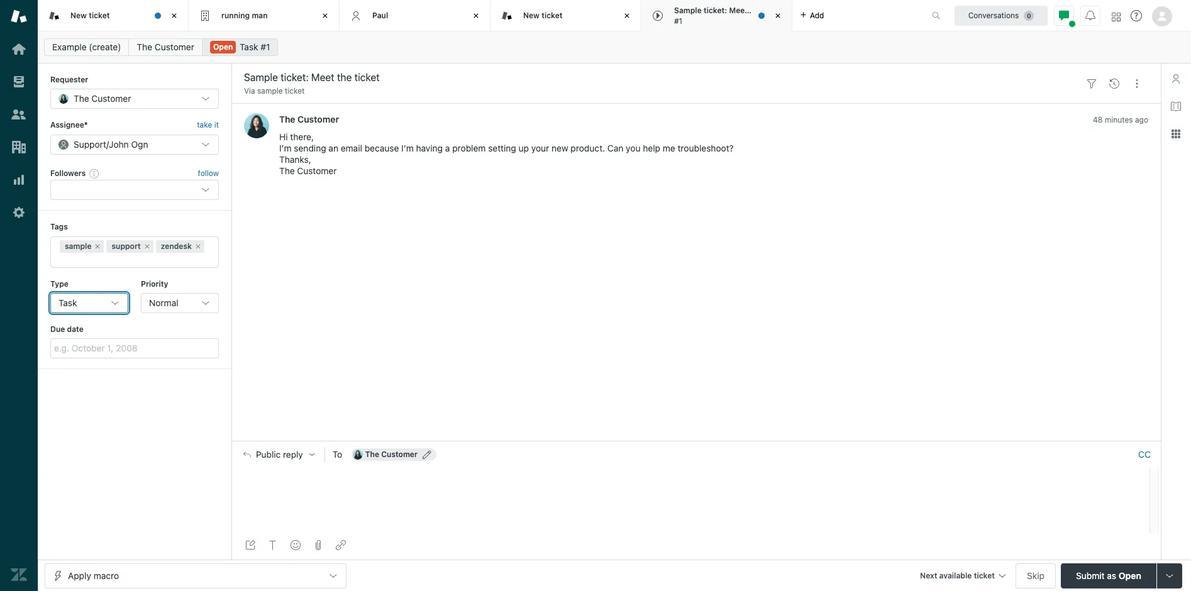 Task type: vqa. For each thing, say whether or not it's contained in the screenshot.
"this"
no



Task type: describe. For each thing, give the bounding box(es) containing it.
zendesk support image
[[11, 8, 27, 25]]

example
[[52, 42, 87, 52]]

submit as open
[[1076, 570, 1142, 581]]

available
[[940, 571, 972, 580]]

main element
[[0, 0, 38, 591]]

hide composer image
[[691, 436, 701, 446]]

customer@example.com image
[[353, 450, 363, 460]]

public
[[256, 450, 281, 460]]

example (create)
[[52, 42, 121, 52]]

followers element
[[50, 180, 219, 200]]

date
[[67, 325, 84, 334]]

john
[[109, 139, 129, 150]]

remove image for support
[[143, 243, 151, 250]]

task #1
[[240, 42, 270, 52]]

1 new from the left
[[70, 11, 87, 20]]

public reply button
[[232, 442, 324, 468]]

displays possible ticket submission types image
[[1165, 571, 1175, 581]]

(create)
[[89, 42, 121, 52]]

tabs tab list
[[38, 0, 919, 31]]

the right customer@example.com 'icon' on the left of page
[[365, 450, 379, 459]]

zendesk products image
[[1112, 12, 1121, 21]]

1 new ticket tab from the left
[[38, 0, 189, 31]]

new ticket for first new ticket 'tab' from right
[[523, 11, 563, 20]]

new ticket for 2nd new ticket 'tab' from right
[[70, 11, 110, 20]]

add
[[810, 10, 824, 20]]

normal
[[149, 298, 178, 308]]

skip button
[[1016, 563, 1056, 588]]

secondary element
[[38, 35, 1191, 60]]

conversations
[[969, 10, 1019, 20]]

minutes
[[1105, 115, 1133, 125]]

2 new ticket tab from the left
[[491, 0, 642, 31]]

avatar image
[[244, 113, 269, 139]]

customer inside 'link'
[[155, 42, 194, 52]]

48
[[1093, 115, 1103, 125]]

1 horizontal spatial sample
[[257, 86, 283, 96]]

2 new from the left
[[523, 11, 540, 20]]

follow button
[[198, 168, 219, 179]]

customer inside the hi there, i'm sending an email because i'm having a problem setting up your new product. can you help me troubleshoot? thanks, the customer
[[297, 166, 337, 176]]

running man
[[221, 11, 268, 20]]

close image for paul
[[470, 9, 482, 22]]

requester
[[50, 75, 88, 84]]

the customer right customer@example.com 'icon' on the left of page
[[365, 450, 418, 459]]

ago
[[1135, 115, 1149, 125]]

follow
[[198, 169, 219, 178]]

paul tab
[[340, 0, 491, 31]]

because
[[365, 143, 399, 154]]

problem
[[452, 143, 486, 154]]

public reply
[[256, 450, 303, 460]]

macro
[[94, 570, 119, 581]]

reporting image
[[11, 172, 27, 188]]

you
[[626, 143, 641, 154]]

requester element
[[50, 89, 219, 109]]

admin image
[[11, 204, 27, 221]]

the customer inside 'link'
[[137, 42, 194, 52]]

take
[[197, 120, 212, 130]]

via sample ticket
[[244, 86, 305, 96]]

close image for new ticket
[[621, 9, 633, 22]]

followers
[[50, 168, 86, 178]]

having
[[416, 143, 443, 154]]

normal button
[[141, 293, 219, 313]]

1 i'm from the left
[[279, 143, 292, 154]]

take it button
[[197, 119, 219, 132]]

zendesk
[[161, 241, 192, 251]]

insert emojis image
[[291, 540, 301, 550]]

tab containing sample ticket: meet the ticket
[[642, 0, 793, 31]]

the customer link inside secondary element
[[129, 38, 202, 56]]

48 minutes ago text field
[[1093, 115, 1149, 125]]

apply macro
[[68, 570, 119, 581]]

#1 inside sample ticket: meet the ticket #1
[[674, 16, 683, 25]]

ticket inside sample ticket: meet the ticket #1
[[764, 6, 785, 15]]

hi
[[279, 132, 288, 142]]

task for task #1
[[240, 42, 258, 52]]

button displays agent's chat status as online. image
[[1059, 10, 1069, 20]]

can
[[608, 143, 624, 154]]

notifications image
[[1086, 10, 1096, 20]]

your
[[531, 143, 549, 154]]

get help image
[[1131, 10, 1142, 21]]

open inside secondary element
[[213, 42, 233, 52]]

close image for running man
[[319, 9, 331, 22]]

conversations button
[[955, 5, 1048, 25]]

priority
[[141, 279, 168, 288]]

submit
[[1076, 570, 1105, 581]]

apply
[[68, 570, 91, 581]]

to
[[333, 449, 342, 460]]

thanks,
[[279, 154, 311, 165]]

running man tab
[[189, 0, 340, 31]]



Task type: locate. For each thing, give the bounding box(es) containing it.
the inside the hi there, i'm sending an email because i'm having a problem setting up your new product. can you help me troubleshoot? thanks, the customer
[[279, 166, 295, 176]]

remove image
[[94, 243, 102, 250]]

48 minutes ago
[[1093, 115, 1149, 125]]

close image
[[168, 9, 181, 22], [319, 9, 331, 22], [470, 9, 482, 22], [621, 9, 633, 22], [772, 9, 784, 22]]

the customer right (create)
[[137, 42, 194, 52]]

sending
[[294, 143, 326, 154]]

sample ticket: meet the ticket #1
[[674, 6, 785, 25]]

the customer down the 'requester'
[[74, 93, 131, 104]]

task
[[240, 42, 258, 52], [58, 298, 77, 308]]

ticket inside popup button
[[974, 571, 995, 580]]

#1 inside secondary element
[[261, 42, 270, 52]]

1 horizontal spatial open
[[1119, 570, 1142, 581]]

cc
[[1139, 449, 1151, 460]]

apps image
[[1171, 129, 1181, 139]]

ticket actions image
[[1132, 78, 1142, 89]]

i'm
[[279, 143, 292, 154], [401, 143, 414, 154]]

setting
[[488, 143, 516, 154]]

new ticket tab up (create)
[[38, 0, 189, 31]]

customer
[[155, 42, 194, 52], [91, 93, 131, 104], [298, 114, 339, 125], [297, 166, 337, 176], [381, 450, 418, 459]]

ogn
[[131, 139, 148, 150]]

reply
[[283, 450, 303, 460]]

0 horizontal spatial open
[[213, 42, 233, 52]]

close image inside running man tab
[[319, 9, 331, 22]]

task button
[[50, 293, 128, 313]]

1 new ticket from the left
[[70, 11, 110, 20]]

the
[[137, 42, 152, 52], [74, 93, 89, 104], [279, 114, 295, 125], [279, 166, 295, 176], [365, 450, 379, 459]]

filter image
[[1087, 78, 1097, 89]]

the customer
[[137, 42, 194, 52], [74, 93, 131, 104], [279, 114, 339, 125], [365, 450, 418, 459]]

the inside the customer 'link'
[[137, 42, 152, 52]]

support
[[112, 241, 141, 251]]

add link (cmd k) image
[[336, 540, 346, 550]]

new
[[552, 143, 568, 154]]

0 vertical spatial task
[[240, 42, 258, 52]]

0 vertical spatial open
[[213, 42, 233, 52]]

0 horizontal spatial the customer link
[[129, 38, 202, 56]]

troubleshoot?
[[678, 143, 734, 154]]

sample
[[257, 86, 283, 96], [65, 241, 92, 251]]

1 horizontal spatial task
[[240, 42, 258, 52]]

Due date field
[[50, 339, 219, 359]]

assignee*
[[50, 120, 88, 130]]

the down thanks,
[[279, 166, 295, 176]]

1 vertical spatial #1
[[261, 42, 270, 52]]

the customer link
[[129, 38, 202, 56], [279, 114, 339, 125]]

remove image right zendesk
[[194, 243, 202, 250]]

new ticket tab up secondary element
[[491, 0, 642, 31]]

open right as
[[1119, 570, 1142, 581]]

task inside secondary element
[[240, 42, 258, 52]]

task down running man
[[240, 42, 258, 52]]

2 new ticket from the left
[[523, 11, 563, 20]]

get started image
[[11, 41, 27, 57]]

4 close image from the left
[[621, 9, 633, 22]]

open
[[213, 42, 233, 52], [1119, 570, 1142, 581]]

1 remove image from the left
[[143, 243, 151, 250]]

running
[[221, 11, 250, 20]]

a
[[445, 143, 450, 154]]

type
[[50, 279, 68, 288]]

1 horizontal spatial #1
[[674, 16, 683, 25]]

0 horizontal spatial sample
[[65, 241, 92, 251]]

zendesk image
[[11, 567, 27, 583]]

Subject field
[[242, 70, 1078, 85]]

next available ticket button
[[915, 563, 1011, 590]]

meet
[[729, 6, 748, 15]]

i'm down the hi
[[279, 143, 292, 154]]

it
[[214, 120, 219, 130]]

hi there, i'm sending an email because i'm having a problem setting up your new product. can you help me troubleshoot? thanks, the customer
[[279, 132, 734, 176]]

task down the type
[[58, 298, 77, 308]]

1 vertical spatial task
[[58, 298, 77, 308]]

new
[[70, 11, 87, 20], [523, 11, 540, 20]]

organizations image
[[11, 139, 27, 155]]

2 i'm from the left
[[401, 143, 414, 154]]

#1
[[674, 16, 683, 25], [261, 42, 270, 52]]

1 horizontal spatial new ticket
[[523, 11, 563, 20]]

open left task #1
[[213, 42, 233, 52]]

knowledge image
[[1171, 101, 1181, 111]]

an
[[329, 143, 338, 154]]

paul
[[372, 11, 388, 20]]

0 horizontal spatial new ticket
[[70, 11, 110, 20]]

product.
[[571, 143, 605, 154]]

sample right via
[[257, 86, 283, 96]]

0 horizontal spatial #1
[[261, 42, 270, 52]]

1 horizontal spatial remove image
[[194, 243, 202, 250]]

0 horizontal spatial new
[[70, 11, 87, 20]]

close image inside paul tab
[[470, 9, 482, 22]]

help
[[643, 143, 661, 154]]

remove image right support
[[143, 243, 151, 250]]

ticket
[[764, 6, 785, 15], [89, 11, 110, 20], [542, 11, 563, 20], [285, 86, 305, 96], [974, 571, 995, 580]]

the customer inside requester element
[[74, 93, 131, 104]]

2 close image from the left
[[319, 9, 331, 22]]

i'm left having
[[401, 143, 414, 154]]

1 horizontal spatial new ticket tab
[[491, 0, 642, 31]]

the customer link up there,
[[279, 114, 339, 125]]

1 horizontal spatial the customer link
[[279, 114, 339, 125]]

0 horizontal spatial i'm
[[279, 143, 292, 154]]

via
[[244, 86, 255, 96]]

customer context image
[[1171, 74, 1181, 84]]

as
[[1107, 570, 1117, 581]]

close image inside tab
[[772, 9, 784, 22]]

remove image for zendesk
[[194, 243, 202, 250]]

tab
[[642, 0, 793, 31]]

1 vertical spatial the customer link
[[279, 114, 339, 125]]

#1 down sample
[[674, 16, 683, 25]]

1 close image from the left
[[168, 9, 181, 22]]

events image
[[1110, 78, 1120, 89]]

me
[[663, 143, 675, 154]]

format text image
[[268, 540, 278, 550]]

1 vertical spatial sample
[[65, 241, 92, 251]]

/
[[106, 139, 109, 150]]

0 horizontal spatial remove image
[[143, 243, 151, 250]]

0 vertical spatial sample
[[257, 86, 283, 96]]

the inside requester element
[[74, 93, 89, 104]]

0 horizontal spatial new ticket tab
[[38, 0, 189, 31]]

1 horizontal spatial new
[[523, 11, 540, 20]]

there,
[[290, 132, 314, 142]]

new ticket tab
[[38, 0, 189, 31], [491, 0, 642, 31]]

0 vertical spatial #1
[[674, 16, 683, 25]]

the up the hi
[[279, 114, 295, 125]]

3 close image from the left
[[470, 9, 482, 22]]

sample
[[674, 6, 702, 15]]

new ticket
[[70, 11, 110, 20], [523, 11, 563, 20]]

the right (create)
[[137, 42, 152, 52]]

the customer link up requester element
[[129, 38, 202, 56]]

assignee* element
[[50, 134, 219, 155]]

example (create) button
[[44, 38, 129, 56]]

5 close image from the left
[[772, 9, 784, 22]]

ticket:
[[704, 6, 727, 15]]

draft mode image
[[245, 540, 255, 550]]

email
[[341, 143, 362, 154]]

0 vertical spatial the customer link
[[129, 38, 202, 56]]

cc button
[[1139, 449, 1151, 461]]

0 horizontal spatial task
[[58, 298, 77, 308]]

#1 down running man tab
[[261, 42, 270, 52]]

task inside task popup button
[[58, 298, 77, 308]]

remove image
[[143, 243, 151, 250], [194, 243, 202, 250]]

the down the 'requester'
[[74, 93, 89, 104]]

2 remove image from the left
[[194, 243, 202, 250]]

tags
[[50, 222, 68, 232]]

the customer up there,
[[279, 114, 339, 125]]

add button
[[793, 0, 832, 31]]

support
[[74, 139, 106, 150]]

due date
[[50, 325, 84, 334]]

the
[[750, 6, 762, 15]]

1 horizontal spatial i'm
[[401, 143, 414, 154]]

due
[[50, 325, 65, 334]]

edit user image
[[423, 451, 431, 459]]

next available ticket
[[920, 571, 995, 580]]

info on adding followers image
[[89, 169, 100, 179]]

up
[[519, 143, 529, 154]]

customers image
[[11, 106, 27, 123]]

task for task
[[58, 298, 77, 308]]

skip
[[1027, 570, 1045, 581]]

take it
[[197, 120, 219, 130]]

sample left remove icon
[[65, 241, 92, 251]]

customer inside requester element
[[91, 93, 131, 104]]

man
[[252, 11, 268, 20]]

1 vertical spatial open
[[1119, 570, 1142, 581]]

next
[[920, 571, 938, 580]]

add attachment image
[[313, 540, 323, 550]]

support / john ogn
[[74, 139, 148, 150]]

views image
[[11, 74, 27, 90]]



